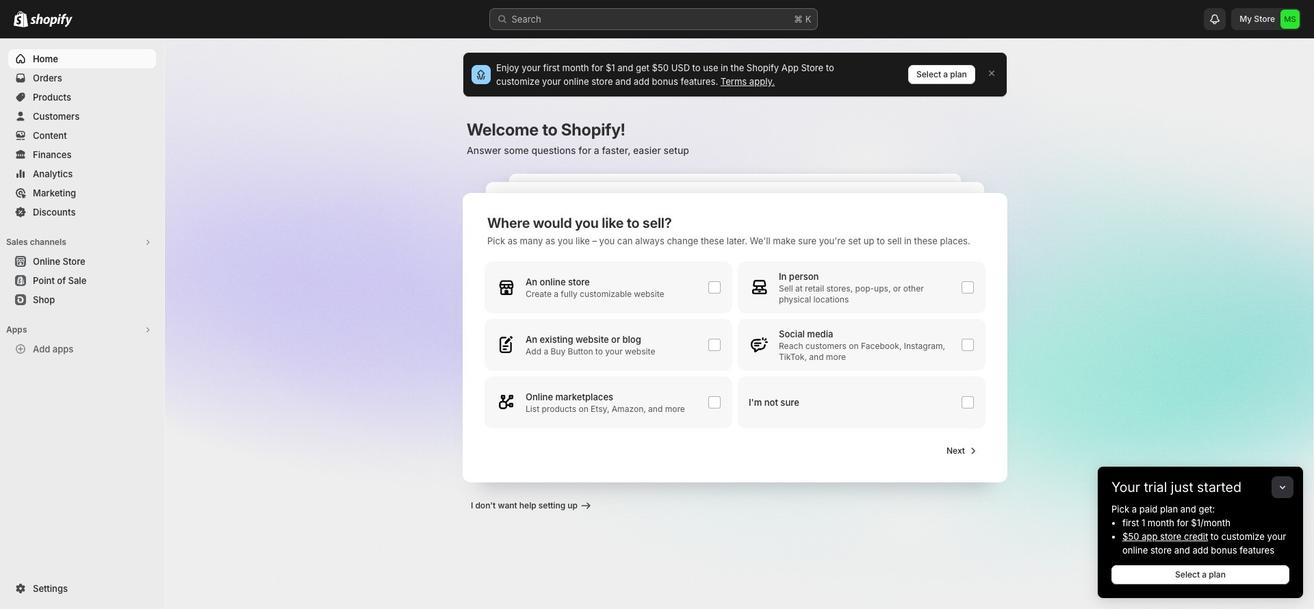 Task type: describe. For each thing, give the bounding box(es) containing it.
my store image
[[1281, 10, 1300, 29]]



Task type: vqa. For each thing, say whether or not it's contained in the screenshot.
'My Store' image
yes



Task type: locate. For each thing, give the bounding box(es) containing it.
shopify image
[[30, 14, 73, 27]]

shopify image
[[14, 11, 28, 27]]



